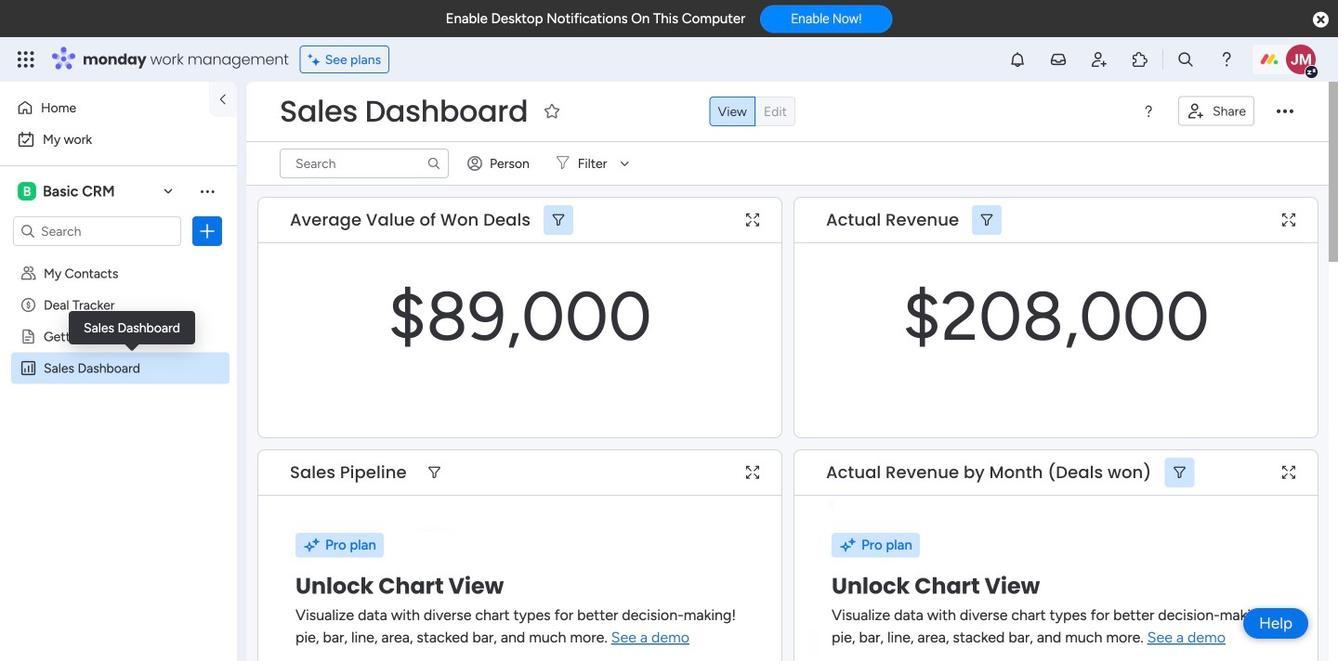 Task type: vqa. For each thing, say whether or not it's contained in the screenshot.
"Public board" image
yes



Task type: describe. For each thing, give the bounding box(es) containing it.
public dashboard image
[[20, 360, 37, 377]]

search everything image
[[1177, 50, 1195, 69]]

public board image
[[20, 328, 37, 346]]

2 vertical spatial option
[[0, 257, 237, 261]]

invite members image
[[1090, 50, 1109, 69]]

notifications image
[[1009, 50, 1027, 69]]

see plans image
[[308, 49, 325, 70]]

update feed image
[[1050, 50, 1068, 69]]

monday marketplace image
[[1131, 50, 1150, 69]]

more options image
[[1277, 103, 1294, 120]]

options image
[[198, 222, 217, 241]]

menu image
[[1142, 104, 1156, 119]]

0 vertical spatial option
[[11, 93, 198, 123]]

arrow down image
[[614, 152, 636, 175]]

workspace options image
[[198, 182, 217, 201]]

help image
[[1218, 50, 1236, 69]]



Task type: locate. For each thing, give the bounding box(es) containing it.
workspace image
[[18, 181, 36, 202]]

v2 fullscreen image
[[746, 214, 759, 227], [1283, 214, 1296, 227], [746, 466, 759, 480], [1283, 466, 1296, 480]]

select product image
[[17, 50, 35, 69]]

None field
[[275, 92, 533, 131], [285, 208, 535, 232], [822, 208, 964, 232], [285, 461, 412, 485], [822, 461, 1157, 485], [275, 92, 533, 131], [285, 208, 535, 232], [822, 208, 964, 232], [285, 461, 412, 485], [822, 461, 1157, 485]]

share image
[[1187, 102, 1206, 120]]

1 vertical spatial option
[[11, 125, 226, 154]]

list box
[[0, 254, 237, 635]]

add to favorites image
[[543, 102, 562, 120]]

Search in workspace field
[[39, 221, 155, 242]]

dapulse close image
[[1314, 11, 1329, 30]]

option
[[11, 93, 198, 123], [11, 125, 226, 154], [0, 257, 237, 261]]

banner
[[246, 82, 1329, 186]]

workspace selection element
[[18, 180, 118, 203]]

Filter dashboard by text search field
[[280, 149, 449, 178]]

jeremy miller image
[[1287, 45, 1316, 74]]

None search field
[[280, 149, 449, 178]]

search image
[[427, 156, 442, 171]]



